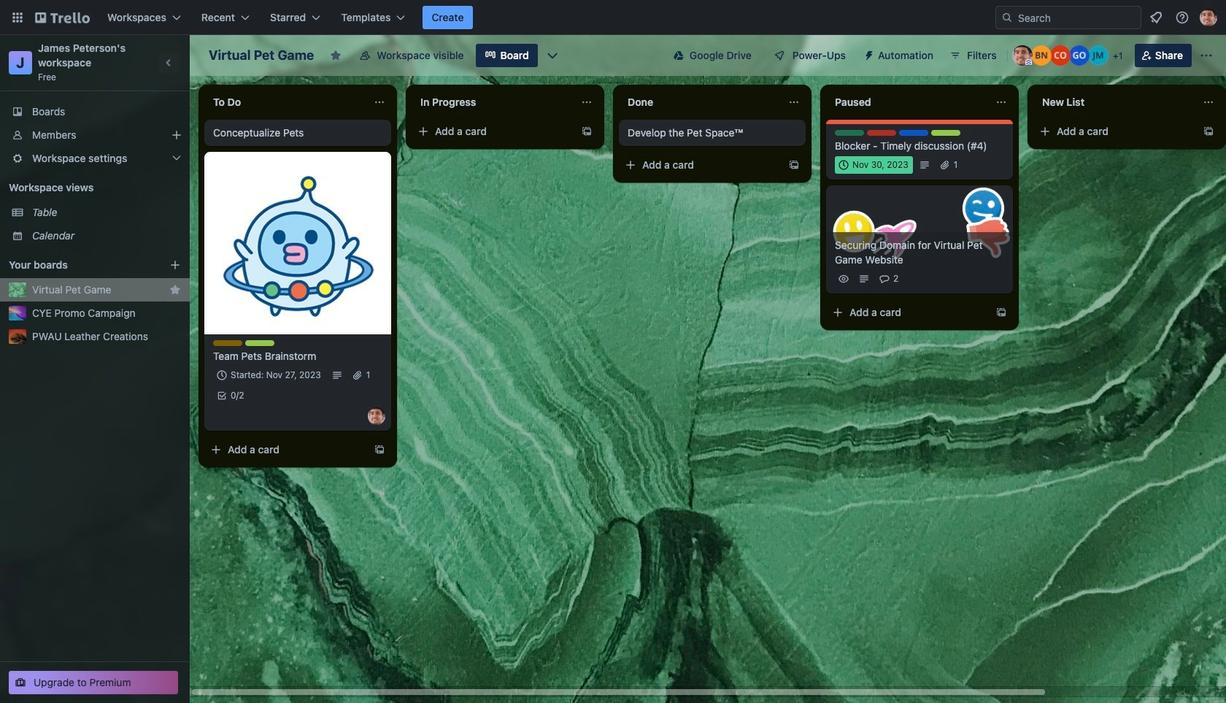 Task type: describe. For each thing, give the bounding box(es) containing it.
1 vertical spatial james peterson (jamespeterson93) image
[[1013, 45, 1033, 66]]

create from template… image
[[789, 159, 800, 171]]

your boards with 3 items element
[[9, 256, 148, 274]]

jeremy miller (jeremymiller198) image
[[1089, 45, 1109, 66]]

christina overa (christinaovera) image
[[1051, 45, 1071, 66]]

search image
[[1002, 12, 1014, 23]]

color: blue, title: "fyi" element
[[900, 130, 929, 136]]

laugh image
[[958, 183, 1010, 235]]

sm image
[[858, 44, 879, 64]]

0 notifications image
[[1148, 9, 1166, 26]]

open information menu image
[[1176, 10, 1190, 25]]

starred icon image
[[169, 284, 181, 296]]

0 vertical spatial james peterson (jamespeterson93) image
[[1201, 9, 1218, 26]]

customize views image
[[545, 48, 560, 63]]

color: green, title: "goal" element
[[835, 130, 865, 136]]



Task type: locate. For each thing, give the bounding box(es) containing it.
show menu image
[[1200, 48, 1215, 63]]

ben nelson (bennelson96) image
[[1032, 45, 1052, 66]]

google drive icon image
[[674, 50, 684, 61]]

gary orlando (garyorlando) image
[[1070, 45, 1090, 66]]

None checkbox
[[835, 156, 913, 174]]

create from template… image
[[581, 126, 593, 137], [1204, 126, 1215, 137], [996, 307, 1008, 318], [374, 444, 386, 456]]

Board name text field
[[202, 44, 322, 67]]

color: yellow, title: none image
[[213, 340, 242, 346]]

workspace navigation collapse icon image
[[159, 53, 180, 73]]

None text field
[[412, 91, 575, 114]]

color: bold lime, title: none image
[[932, 130, 961, 136]]

this member is an admin of this board. image
[[1026, 59, 1033, 66]]

color: bold lime, title: "team task" element
[[245, 340, 275, 346]]

1 horizontal spatial james peterson (jamespeterson93) image
[[1201, 9, 1218, 26]]

None text field
[[204, 91, 368, 114], [619, 91, 783, 114], [827, 91, 990, 114], [1034, 91, 1198, 114], [204, 91, 368, 114], [619, 91, 783, 114], [827, 91, 990, 114], [1034, 91, 1198, 114]]

james peterson (jamespeterson93) image left christina overa (christinaovera) "icon"
[[1013, 45, 1033, 66]]

0 horizontal spatial james peterson (jamespeterson93) image
[[1013, 45, 1033, 66]]

color: red, title: "blocker" element
[[868, 130, 897, 136]]

james peterson (jamespeterson93) image
[[1201, 9, 1218, 26], [1013, 45, 1033, 66]]

star or unstar board image
[[330, 50, 342, 61]]

james peterson (jamespeterson93) image right open information menu image
[[1201, 9, 1218, 26]]

back to home image
[[35, 6, 90, 29]]

james peterson (jamespeterson93) image
[[368, 408, 386, 425]]

primary element
[[0, 0, 1227, 35]]

Search field
[[1014, 7, 1141, 28]]

add board image
[[169, 259, 181, 271]]



